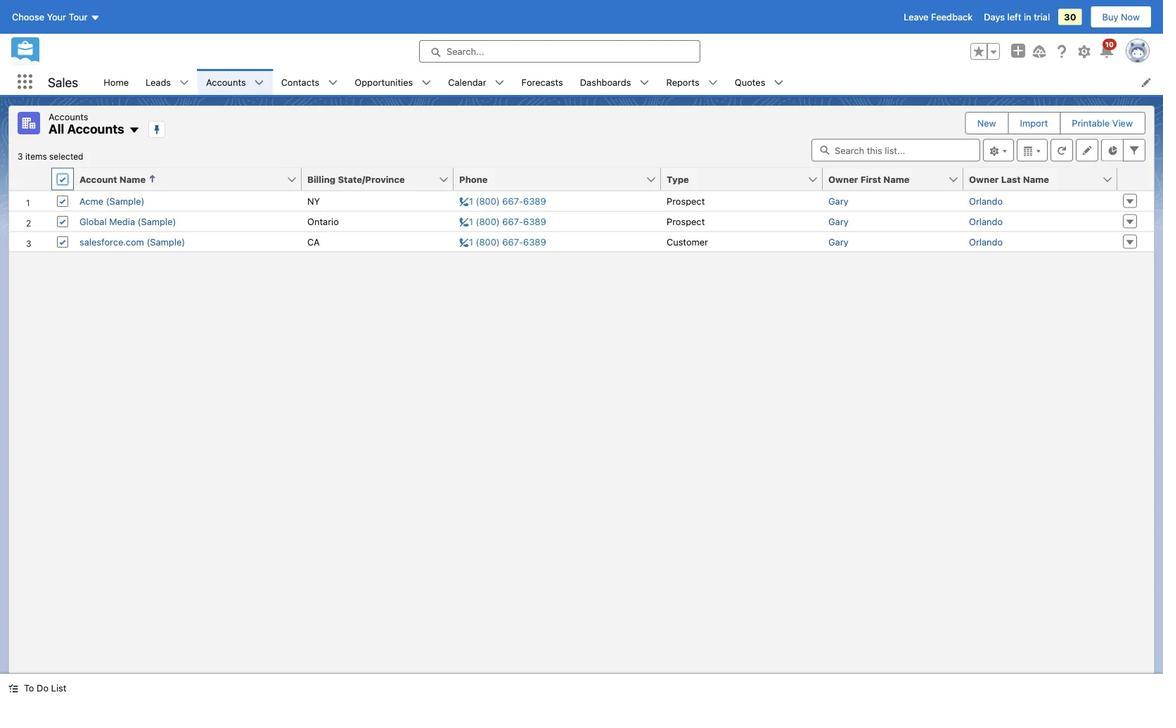 Task type: describe. For each thing, give the bounding box(es) containing it.
type
[[667, 174, 689, 184]]

account name element
[[74, 168, 310, 191]]

items
[[25, 152, 47, 161]]

to do list
[[24, 683, 66, 693]]

calendar
[[448, 77, 487, 87]]

global media (sample)
[[79, 216, 176, 227]]

all accounts
[[49, 121, 124, 136]]

accounts image
[[18, 112, 40, 134]]

10
[[1106, 40, 1114, 48]]

to do list button
[[0, 674, 75, 702]]

contacts list item
[[273, 69, 346, 95]]

printable view button
[[1061, 113, 1145, 134]]

click to dial disabled image for ontario
[[459, 216, 546, 227]]

owner first name
[[829, 174, 910, 184]]

selected
[[49, 152, 83, 161]]

name for owner last name
[[1023, 174, 1050, 184]]

reports list item
[[658, 69, 727, 95]]

forecasts link
[[513, 69, 572, 95]]

list
[[51, 683, 66, 693]]

state/province
[[338, 174, 405, 184]]

owner for owner first name
[[829, 174, 859, 184]]

text default image for dashboards
[[640, 78, 650, 88]]

acme (sample)
[[79, 196, 144, 206]]

import button
[[1009, 113, 1060, 134]]

all accounts status
[[18, 152, 83, 161]]

accounts list item
[[198, 69, 273, 95]]

accounts down sales
[[49, 111, 88, 122]]

dashboards
[[580, 77, 631, 87]]

gary for ca
[[829, 236, 849, 247]]

name inside 'button'
[[120, 174, 146, 184]]

(sample) for acme
[[106, 196, 144, 206]]

leave feedback
[[904, 12, 973, 22]]

phone
[[459, 174, 488, 184]]

billing state/province button
[[302, 168, 438, 190]]

customer
[[667, 236, 708, 247]]

reports link
[[658, 69, 708, 95]]

name for owner first name
[[884, 174, 910, 184]]

choose your tour
[[12, 12, 88, 22]]

new button
[[966, 113, 1008, 134]]

in
[[1024, 12, 1032, 22]]

Search All Accounts list view. search field
[[812, 139, 981, 161]]

contacts link
[[273, 69, 328, 95]]

gary link for ontario
[[829, 216, 849, 227]]

billing state/province
[[307, 174, 405, 184]]

owner for owner last name
[[969, 174, 999, 184]]

choose your tour button
[[11, 6, 101, 28]]

to
[[24, 683, 34, 693]]

gary for ny
[[829, 196, 849, 206]]

10 button
[[1099, 39, 1117, 60]]

trial
[[1034, 12, 1050, 22]]

quotes link
[[727, 69, 774, 95]]

owner last name button
[[964, 168, 1102, 190]]

prospect for ontario
[[667, 216, 705, 227]]

salesforce.com
[[79, 236, 144, 247]]

opportunities list item
[[346, 69, 440, 95]]

choose
[[12, 12, 44, 22]]

click to dial disabled image for ny
[[459, 196, 546, 206]]

text default image for accounts
[[254, 78, 264, 88]]

calendar list item
[[440, 69, 513, 95]]

text default image for quotes
[[774, 78, 784, 88]]

leads link
[[137, 69, 179, 95]]

ca
[[307, 236, 320, 247]]

acme (sample) link
[[79, 196, 144, 206]]

leads
[[146, 77, 171, 87]]

text default image for reports
[[708, 78, 718, 88]]

none search field inside all accounts|accounts|list view element
[[812, 139, 981, 161]]

first
[[861, 174, 882, 184]]

accounts inside list item
[[206, 77, 246, 87]]

text default image for contacts
[[328, 78, 338, 88]]

leave
[[904, 12, 929, 22]]

account
[[79, 174, 117, 184]]

text default image for calendar
[[495, 78, 505, 88]]

prospect for ny
[[667, 196, 705, 206]]

type button
[[661, 168, 808, 190]]

home
[[104, 77, 129, 87]]

orlando for ontario
[[969, 216, 1003, 227]]

account name button
[[74, 168, 286, 190]]

global media (sample) link
[[79, 216, 176, 227]]

quotes list item
[[727, 69, 792, 95]]

days
[[984, 12, 1005, 22]]

(sample) for salesforce.com
[[147, 236, 185, 247]]

leave feedback link
[[904, 12, 973, 22]]



Task type: locate. For each thing, give the bounding box(es) containing it.
gary for ontario
[[829, 216, 849, 227]]

home link
[[95, 69, 137, 95]]

text default image right the all accounts
[[129, 125, 140, 136]]

now
[[1121, 12, 1140, 22]]

accounts
[[206, 77, 246, 87], [49, 111, 88, 122], [67, 121, 124, 136]]

action image
[[1118, 168, 1154, 190]]

contacts
[[281, 77, 320, 87]]

2 owner from the left
[[969, 174, 999, 184]]

1 vertical spatial click to dial disabled image
[[459, 216, 546, 227]]

search... button
[[419, 40, 701, 63]]

2 gary link from the top
[[829, 216, 849, 227]]

1 vertical spatial orlando
[[969, 216, 1003, 227]]

gary link for ca
[[829, 236, 849, 247]]

0 vertical spatial gary link
[[829, 196, 849, 206]]

(sample)
[[106, 196, 144, 206], [138, 216, 176, 227], [147, 236, 185, 247]]

all accounts|accounts|list view element
[[8, 106, 1155, 674]]

1 orlando link from the top
[[969, 196, 1003, 206]]

1 vertical spatial prospect
[[667, 216, 705, 227]]

prospect up customer
[[667, 216, 705, 227]]

calendar link
[[440, 69, 495, 95]]

type element
[[661, 168, 832, 191]]

billing
[[307, 174, 336, 184]]

your
[[47, 12, 66, 22]]

3 gary link from the top
[[829, 236, 849, 247]]

2 name from the left
[[884, 174, 910, 184]]

0 vertical spatial click to dial disabled image
[[459, 196, 546, 206]]

owner first name button
[[823, 168, 948, 190]]

0 vertical spatial gary
[[829, 196, 849, 206]]

1 vertical spatial gary
[[829, 216, 849, 227]]

text default image left to
[[8, 683, 18, 693]]

text default image right reports
[[708, 78, 718, 88]]

dashboards list item
[[572, 69, 658, 95]]

account name
[[79, 174, 146, 184]]

billing state/province element
[[302, 168, 462, 191]]

text default image
[[328, 78, 338, 88], [495, 78, 505, 88], [640, 78, 650, 88], [8, 683, 18, 693]]

2 vertical spatial click to dial disabled image
[[459, 236, 546, 247]]

group
[[971, 43, 1000, 60]]

text default image right leads
[[179, 78, 189, 88]]

None search field
[[812, 139, 981, 161]]

owner last name
[[969, 174, 1050, 184]]

owner inside owner first name button
[[829, 174, 859, 184]]

list containing home
[[95, 69, 1164, 95]]

text default image left reports link at right top
[[640, 78, 650, 88]]

2 orlando link from the top
[[969, 216, 1003, 227]]

text default image inside dashboards list item
[[640, 78, 650, 88]]

cell
[[51, 168, 74, 191]]

1 gary from the top
[[829, 196, 849, 206]]

2 click to dial disabled image from the top
[[459, 216, 546, 227]]

do
[[37, 683, 49, 693]]

1 orlando from the top
[[969, 196, 1003, 206]]

left
[[1008, 12, 1022, 22]]

2 vertical spatial gary
[[829, 236, 849, 247]]

0 horizontal spatial owner
[[829, 174, 859, 184]]

text default image inside to do list button
[[8, 683, 18, 693]]

media
[[109, 216, 135, 227]]

action element
[[1118, 168, 1154, 191]]

sales
[[48, 74, 78, 90]]

2 vertical spatial gary link
[[829, 236, 849, 247]]

item number image
[[9, 168, 51, 190]]

1 gary link from the top
[[829, 196, 849, 206]]

text default image inside leads list item
[[179, 78, 189, 88]]

name inside button
[[1023, 174, 1050, 184]]

click to dial disabled image
[[459, 196, 546, 206], [459, 216, 546, 227], [459, 236, 546, 247]]

buy now button
[[1091, 6, 1152, 28]]

owner left last
[[969, 174, 999, 184]]

1 horizontal spatial name
[[884, 174, 910, 184]]

text default image inside 'contacts' list item
[[328, 78, 338, 88]]

item number element
[[9, 168, 51, 191]]

(sample) up global media (sample)
[[106, 196, 144, 206]]

text default image inside accounts list item
[[254, 78, 264, 88]]

0 vertical spatial orlando
[[969, 196, 1003, 206]]

gary link
[[829, 196, 849, 206], [829, 216, 849, 227], [829, 236, 849, 247]]

name inside button
[[884, 174, 910, 184]]

opportunities
[[355, 77, 413, 87]]

last
[[1002, 174, 1021, 184]]

1 name from the left
[[120, 174, 146, 184]]

name right the first
[[884, 174, 910, 184]]

ontario
[[307, 216, 339, 227]]

all accounts grid
[[9, 168, 1154, 252]]

all
[[49, 121, 64, 136]]

tour
[[69, 12, 88, 22]]

prospect down type
[[667, 196, 705, 206]]

text default image right calendar
[[495, 78, 505, 88]]

accounts link
[[198, 69, 254, 95]]

text default image inside calendar list item
[[495, 78, 505, 88]]

feedback
[[931, 12, 973, 22]]

import
[[1020, 118, 1048, 128]]

text default image right "contacts"
[[328, 78, 338, 88]]

2 vertical spatial (sample)
[[147, 236, 185, 247]]

new
[[978, 118, 997, 128]]

orlando link for ny
[[969, 196, 1003, 206]]

accounts right leads list item
[[206, 77, 246, 87]]

ny
[[307, 196, 320, 206]]

text default image for opportunities
[[422, 78, 431, 88]]

0 vertical spatial (sample)
[[106, 196, 144, 206]]

owner first name element
[[823, 168, 972, 191]]

dashboards link
[[572, 69, 640, 95]]

1 prospect from the top
[[667, 196, 705, 206]]

acme
[[79, 196, 103, 206]]

owner inside owner last name button
[[969, 174, 999, 184]]

0 horizontal spatial name
[[120, 174, 146, 184]]

3 items selected
[[18, 152, 83, 161]]

orlando link
[[969, 196, 1003, 206], [969, 216, 1003, 227], [969, 236, 1003, 247]]

gary
[[829, 196, 849, 206], [829, 216, 849, 227], [829, 236, 849, 247]]

phone button
[[454, 168, 646, 190]]

owner left the first
[[829, 174, 859, 184]]

printable
[[1072, 118, 1110, 128]]

text default image
[[179, 78, 189, 88], [254, 78, 264, 88], [422, 78, 431, 88], [708, 78, 718, 88], [774, 78, 784, 88], [129, 125, 140, 136]]

2 gary from the top
[[829, 216, 849, 227]]

0 vertical spatial prospect
[[667, 196, 705, 206]]

accounts right 'all'
[[67, 121, 124, 136]]

(sample) up salesforce.com (sample)
[[138, 216, 176, 227]]

2 vertical spatial orlando link
[[969, 236, 1003, 247]]

3 orlando from the top
[[969, 236, 1003, 247]]

owner last name element
[[964, 168, 1126, 191]]

salesforce.com (sample)
[[79, 236, 185, 247]]

phone element
[[454, 168, 670, 191]]

salesforce.com (sample) link
[[79, 236, 185, 247]]

text default image left the contacts link on the left top of page
[[254, 78, 264, 88]]

3 orlando link from the top
[[969, 236, 1003, 247]]

orlando for ca
[[969, 236, 1003, 247]]

orlando link for ontario
[[969, 216, 1003, 227]]

leads list item
[[137, 69, 198, 95]]

text default image right quotes
[[774, 78, 784, 88]]

name
[[120, 174, 146, 184], [884, 174, 910, 184], [1023, 174, 1050, 184]]

click to dial disabled image for ca
[[459, 236, 546, 247]]

name up acme (sample)
[[120, 174, 146, 184]]

2 vertical spatial orlando
[[969, 236, 1003, 247]]

owner
[[829, 174, 859, 184], [969, 174, 999, 184]]

orlando link for ca
[[969, 236, 1003, 247]]

orlando
[[969, 196, 1003, 206], [969, 216, 1003, 227], [969, 236, 1003, 247]]

days left in trial
[[984, 12, 1050, 22]]

text default image for leads
[[179, 78, 189, 88]]

cell inside all accounts grid
[[51, 168, 74, 191]]

2 horizontal spatial name
[[1023, 174, 1050, 184]]

1 owner from the left
[[829, 174, 859, 184]]

quotes
[[735, 77, 766, 87]]

3 gary from the top
[[829, 236, 849, 247]]

3 name from the left
[[1023, 174, 1050, 184]]

text default image left calendar
[[422, 78, 431, 88]]

3 click to dial disabled image from the top
[[459, 236, 546, 247]]

text default image inside opportunities list item
[[422, 78, 431, 88]]

2 prospect from the top
[[667, 216, 705, 227]]

1 click to dial disabled image from the top
[[459, 196, 546, 206]]

opportunities link
[[346, 69, 422, 95]]

search...
[[447, 46, 484, 57]]

0 vertical spatial orlando link
[[969, 196, 1003, 206]]

1 vertical spatial gary link
[[829, 216, 849, 227]]

text default image inside "quotes" list item
[[774, 78, 784, 88]]

30
[[1064, 12, 1077, 22]]

list
[[95, 69, 1164, 95]]

text default image inside reports list item
[[708, 78, 718, 88]]

reports
[[667, 77, 700, 87]]

printable view
[[1072, 118, 1133, 128]]

1 horizontal spatial owner
[[969, 174, 999, 184]]

buy now
[[1103, 12, 1140, 22]]

view
[[1113, 118, 1133, 128]]

(sample) down global media (sample)
[[147, 236, 185, 247]]

2 orlando from the top
[[969, 216, 1003, 227]]

1 vertical spatial orlando link
[[969, 216, 1003, 227]]

3
[[18, 152, 23, 161]]

buy
[[1103, 12, 1119, 22]]

gary link for ny
[[829, 196, 849, 206]]

1 vertical spatial (sample)
[[138, 216, 176, 227]]

orlando for ny
[[969, 196, 1003, 206]]

prospect
[[667, 196, 705, 206], [667, 216, 705, 227]]

forecasts
[[522, 77, 563, 87]]

name right last
[[1023, 174, 1050, 184]]

global
[[79, 216, 107, 227]]



Task type: vqa. For each thing, say whether or not it's contained in the screenshot.
THE ITEMS,
no



